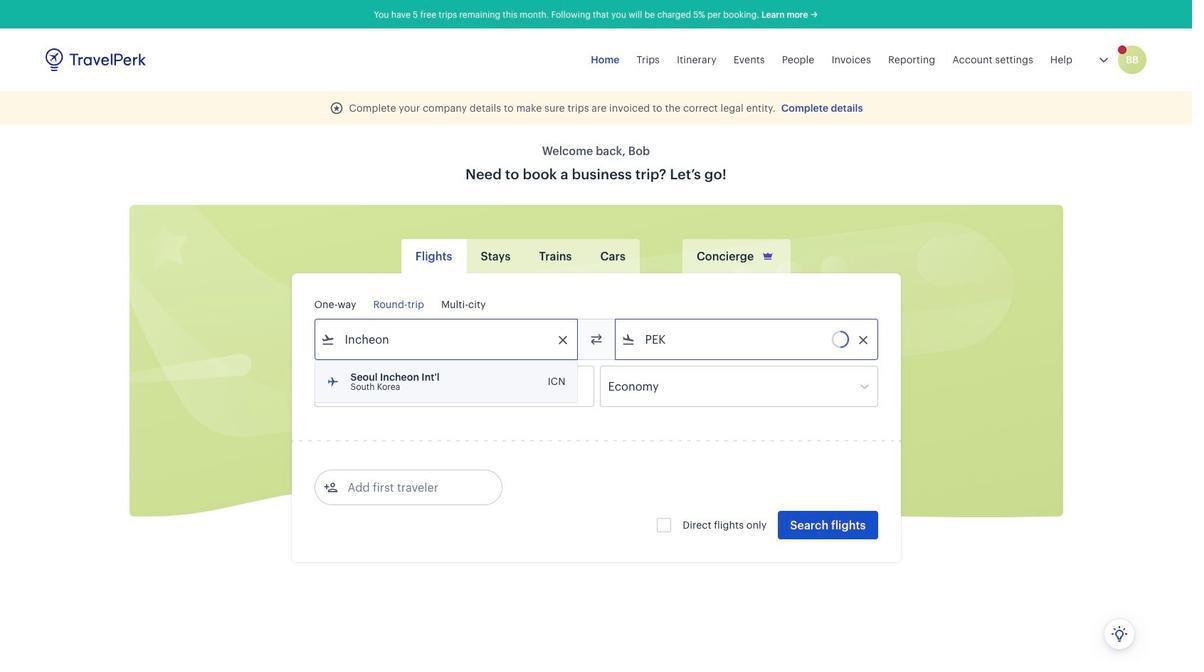 Task type: describe. For each thing, give the bounding box(es) containing it.
To search field
[[635, 328, 859, 351]]

Add first traveler search field
[[338, 476, 486, 499]]



Task type: locate. For each thing, give the bounding box(es) containing it.
Return text field
[[420, 367, 494, 406]]

From search field
[[335, 328, 558, 351]]

Depart text field
[[335, 367, 409, 406]]



